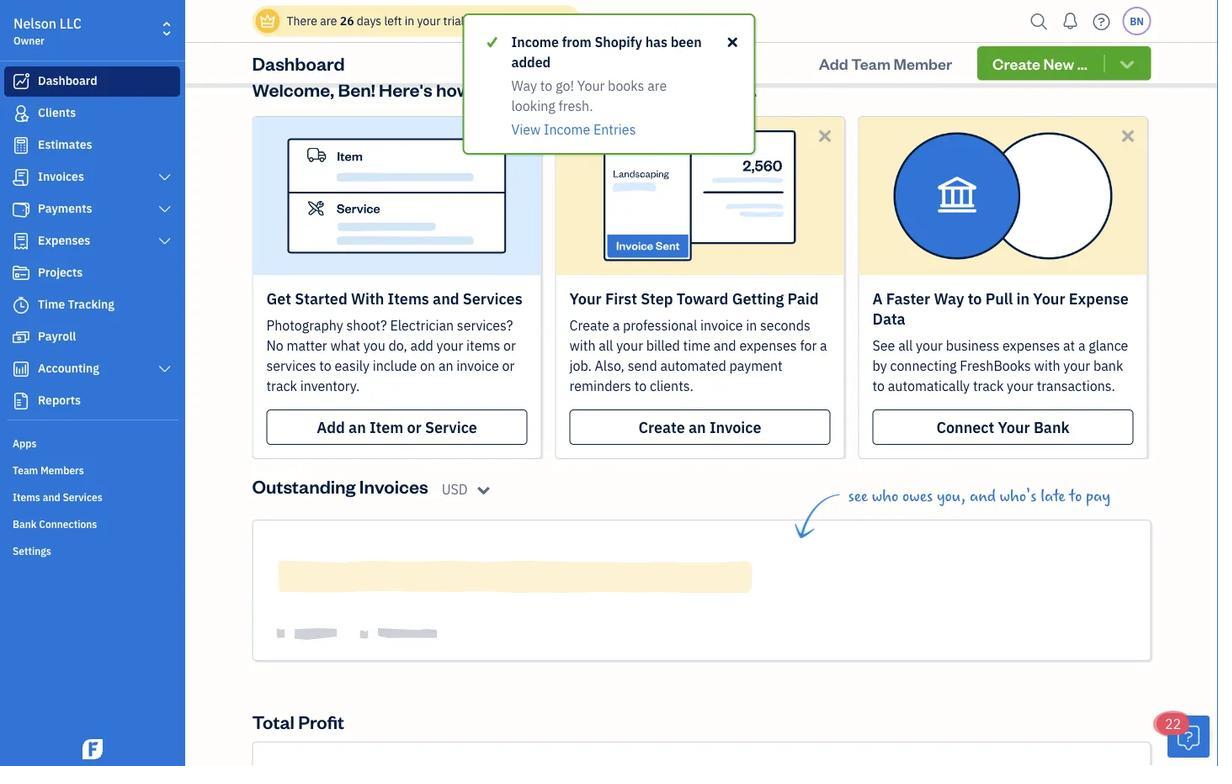 Task type: locate. For each thing, give the bounding box(es) containing it.
time tracking
[[38, 297, 114, 312]]

team members
[[13, 464, 84, 477]]

project image
[[11, 265, 31, 282]]

2 horizontal spatial in
[[1017, 289, 1030, 309]]

way inside income from shopify has been added way to go! your books are looking fresh. view income entries
[[511, 77, 537, 95]]

or right item
[[407, 418, 422, 437]]

with inside a faster way to pull in your expense data see all your business expenses at a glance by connecting freshbooks with your bank to automatically track your transactions.
[[1034, 357, 1060, 375]]

1 vertical spatial with
[[1034, 357, 1060, 375]]

team members link
[[4, 457, 180, 482]]

1 vertical spatial invoice
[[457, 357, 499, 375]]

dashboard inside the main element
[[38, 73, 97, 88]]

your up connecting
[[916, 337, 943, 355]]

1 vertical spatial way
[[934, 289, 964, 309]]

your inside a faster way to pull in your expense data see all your business expenses at a glance by connecting freshbooks with your bank to automatically track your transactions.
[[1033, 289, 1065, 309]]

0 horizontal spatial team
[[13, 464, 38, 477]]

an
[[439, 357, 453, 375], [349, 418, 366, 437], [689, 418, 706, 437]]

payment image
[[11, 201, 31, 218]]

invoice
[[700, 317, 743, 335], [457, 357, 499, 375]]

2 dismiss image from the left
[[1118, 126, 1138, 146]]

to
[[474, 77, 491, 101], [540, 77, 553, 95], [968, 289, 982, 309], [319, 357, 332, 375], [634, 378, 647, 395], [873, 378, 885, 395], [1069, 487, 1082, 506]]

with inside your first step toward getting paid create a professional invoice in seconds with all your billed time and expenses for a job. also, send automated payment reminders to clients.
[[570, 337, 596, 355]]

chevron large down image inside payments link
[[157, 203, 173, 216]]

settings link
[[4, 538, 180, 563]]

2 horizontal spatial create
[[993, 53, 1041, 73]]

are left 26
[[320, 13, 337, 29]]

bank up settings
[[13, 518, 37, 531]]

pay
[[1086, 487, 1111, 506]]

dashboard up clients at the top
[[38, 73, 97, 88]]

1 horizontal spatial services
[[463, 289, 523, 309]]

chevron large down image down payroll link
[[157, 363, 173, 376]]

apps
[[13, 437, 37, 450]]

are inside income from shopify has been added way to go! your books are looking fresh. view income entries
[[648, 77, 667, 95]]

to left "pull"
[[968, 289, 982, 309]]

create inside 'link'
[[639, 418, 685, 437]]

to inside get started with items and services photography shoot? electrician services? no matter what you do, add your items or services to easily include on an invoice or track inventory.
[[319, 357, 332, 375]]

items up electrician
[[388, 289, 429, 309]]

freshbooks image
[[79, 740, 106, 760]]

main element
[[0, 0, 227, 767]]

0 horizontal spatial are
[[320, 13, 337, 29]]

chevron large down image inside invoices link
[[157, 171, 173, 184]]

0 vertical spatial way
[[511, 77, 537, 95]]

chevron large down image up projects link
[[157, 235, 173, 248]]

create down the clients.
[[639, 418, 685, 437]]

notifications image
[[1057, 4, 1084, 38]]

to left 'get'
[[474, 77, 491, 101]]

your up fresh.
[[577, 77, 605, 95]]

add down inventory.
[[317, 418, 345, 437]]

income up added
[[511, 33, 559, 51]]

1 vertical spatial in
[[1017, 289, 1030, 309]]

to up inventory.
[[319, 357, 332, 375]]

track down services
[[266, 378, 297, 395]]

create for create new …
[[993, 53, 1041, 73]]

get
[[266, 289, 291, 309]]

0 horizontal spatial invoice
[[457, 357, 499, 375]]

resource center badge image
[[1168, 716, 1210, 759]]

2 horizontal spatial a
[[1078, 337, 1086, 355]]

way up 'looking' at left top
[[511, 77, 537, 95]]

account
[[523, 13, 568, 29]]

1 all from the left
[[599, 337, 613, 355]]

timer image
[[11, 297, 31, 314]]

in
[[405, 13, 414, 29], [1017, 289, 1030, 309], [746, 317, 757, 335]]

1 vertical spatial team
[[13, 464, 38, 477]]

1 vertical spatial or
[[502, 357, 515, 375]]

services up bank connections link
[[63, 491, 102, 504]]

how
[[436, 77, 471, 101]]

1 horizontal spatial items
[[388, 289, 429, 309]]

expenses up payment
[[739, 337, 797, 355]]

toward
[[677, 289, 729, 309]]

your inside your first step toward getting paid create a professional invoice in seconds with all your billed time and expenses for a job. also, send automated payment reminders to clients.
[[570, 289, 602, 309]]

0 horizontal spatial way
[[511, 77, 537, 95]]

2 horizontal spatial an
[[689, 418, 706, 437]]

add inside add an item or service 'link'
[[317, 418, 345, 437]]

accounting link
[[4, 354, 180, 385]]

dashboard up welcome,
[[252, 51, 345, 75]]

with up transactions.
[[1034, 357, 1060, 375]]

1 horizontal spatial track
[[973, 378, 1004, 395]]

electrician
[[390, 317, 454, 335]]

go to help image
[[1088, 9, 1115, 34]]

to left pay
[[1069, 487, 1082, 506]]

items and services link
[[4, 484, 180, 509]]

chevrondown image
[[1118, 55, 1137, 72]]

1 horizontal spatial with
[[1034, 357, 1060, 375]]

trial.
[[443, 13, 468, 29]]

0 vertical spatial with
[[570, 337, 596, 355]]

apps link
[[4, 430, 180, 455]]

0 vertical spatial in
[[405, 13, 414, 29]]

invoice up the time
[[700, 317, 743, 335]]

and inside the main element
[[43, 491, 60, 504]]

services
[[463, 289, 523, 309], [63, 491, 102, 504]]

1 vertical spatial add
[[317, 418, 345, 437]]

status
[[0, 13, 1218, 155]]

you,
[[937, 487, 966, 506]]

1 vertical spatial create
[[570, 317, 609, 335]]

your up send in the top of the page
[[616, 337, 643, 355]]

1 chevron large down image from the top
[[157, 171, 173, 184]]

22 button
[[1157, 714, 1210, 759]]

with
[[570, 337, 596, 355], [1034, 357, 1060, 375]]

usd
[[442, 481, 468, 499]]

connect your bank link
[[873, 410, 1134, 445]]

0 vertical spatial create
[[993, 53, 1041, 73]]

estimates
[[38, 137, 92, 152]]

your
[[577, 77, 605, 95], [570, 289, 602, 309], [1033, 289, 1065, 309], [998, 418, 1030, 437]]

an for get started with items and services
[[349, 418, 366, 437]]

with
[[351, 289, 384, 309]]

add inside button
[[819, 53, 848, 73]]

1 horizontal spatial add
[[819, 53, 848, 73]]

items down team members
[[13, 491, 40, 504]]

and inside get started with items and services photography shoot? electrician services? no matter what you do, add your items or services to easily include on an invoice or track inventory.
[[433, 289, 459, 309]]

your left expense
[[1033, 289, 1065, 309]]

dismiss image down 'looking' at left top
[[512, 126, 532, 146]]

or right items
[[503, 337, 516, 355]]

and down team members
[[43, 491, 60, 504]]

1 horizontal spatial invoice
[[700, 317, 743, 335]]

chevron large down image for invoices
[[157, 171, 173, 184]]

0 horizontal spatial an
[[349, 418, 366, 437]]

crown image
[[259, 12, 277, 30]]

services up services?
[[463, 289, 523, 309]]

services inside the main element
[[63, 491, 102, 504]]

1 horizontal spatial dismiss image
[[1118, 126, 1138, 146]]

owes
[[902, 487, 933, 506]]

0 vertical spatial team
[[851, 53, 891, 73]]

transactions.
[[1037, 378, 1115, 395]]

are right books on the top of the page
[[648, 77, 667, 95]]

team down apps on the bottom of the page
[[13, 464, 38, 477]]

add
[[819, 53, 848, 73], [317, 418, 345, 437]]

your left first
[[570, 289, 602, 309]]

and up electrician
[[433, 289, 459, 309]]

invoices
[[38, 169, 84, 184], [359, 474, 428, 498]]

a
[[873, 289, 883, 309]]

create inside dropdown button
[[993, 53, 1041, 73]]

0 vertical spatial invoices
[[38, 169, 84, 184]]

your first step toward getting paid create a professional invoice in seconds with all your billed time and expenses for a job. also, send automated payment reminders to clients.
[[570, 289, 827, 395]]

1 horizontal spatial bank
[[1034, 418, 1070, 437]]

0 horizontal spatial all
[[599, 337, 613, 355]]

invoices up payments
[[38, 169, 84, 184]]

1 expenses from the left
[[739, 337, 797, 355]]

from
[[562, 33, 592, 51]]

view
[[511, 121, 541, 138]]

create up job.
[[570, 317, 609, 335]]

an left item
[[349, 418, 366, 437]]

0 vertical spatial invoice
[[700, 317, 743, 335]]

started
[[295, 289, 347, 309]]

0 horizontal spatial dashboard
[[38, 73, 97, 88]]

in right left
[[405, 13, 414, 29]]

services inside get started with items and services photography shoot? electrician services? no matter what you do, add your items or services to easily include on an invoice or track inventory.
[[463, 289, 523, 309]]

2 vertical spatial in
[[746, 317, 757, 335]]

also,
[[595, 357, 625, 375]]

chevron large down image for accounting
[[157, 363, 173, 376]]

create left "new"
[[993, 53, 1041, 73]]

0 horizontal spatial invoices
[[38, 169, 84, 184]]

4 chevron large down image from the top
[[157, 363, 173, 376]]

your inside get started with items and services photography shoot? electrician services? no matter what you do, add your items or services to easily include on an invoice or track inventory.
[[436, 337, 463, 355]]

invoice image
[[11, 169, 31, 186]]

0 horizontal spatial items
[[13, 491, 40, 504]]

owner
[[13, 34, 44, 47]]

add team member
[[819, 53, 952, 73]]

0 horizontal spatial track
[[266, 378, 297, 395]]

1 vertical spatial bank
[[13, 518, 37, 531]]

time tracking link
[[4, 290, 180, 321]]

bank inside the main element
[[13, 518, 37, 531]]

looking
[[511, 97, 555, 115]]

connecting
[[890, 357, 957, 375]]

clients
[[38, 105, 76, 120]]

with up job.
[[570, 337, 596, 355]]

dismiss image for a faster way to pull in your expense data
[[1118, 126, 1138, 146]]

bank down transactions.
[[1034, 418, 1070, 437]]

all right see
[[898, 337, 913, 355]]

in right "pull"
[[1017, 289, 1030, 309]]

and right the time
[[714, 337, 736, 355]]

1 horizontal spatial team
[[851, 53, 891, 73]]

2 vertical spatial or
[[407, 418, 422, 437]]

settings
[[13, 545, 51, 558]]

get started with items and services photography shoot? electrician services? no matter what you do, add your items or services to easily include on an invoice or track inventory.
[[266, 289, 523, 395]]

3 chevron large down image from the top
[[157, 235, 173, 248]]

dashboard link
[[4, 67, 180, 97]]

track
[[266, 378, 297, 395], [973, 378, 1004, 395]]

shoot?
[[346, 317, 387, 335]]

who
[[872, 487, 899, 506]]

services?
[[457, 317, 513, 335]]

your
[[417, 13, 441, 29], [436, 337, 463, 355], [616, 337, 643, 355], [916, 337, 943, 355], [1064, 357, 1090, 375], [1007, 378, 1034, 395]]

expenses left at
[[1003, 337, 1060, 355]]

0 horizontal spatial dismiss image
[[512, 126, 532, 146]]

0 horizontal spatial with
[[570, 337, 596, 355]]

ben!
[[338, 77, 375, 101]]

in inside a faster way to pull in your expense data see all your business expenses at a glance by connecting freshbooks with your bank to automatically track your transactions.
[[1017, 289, 1030, 309]]

1 horizontal spatial way
[[934, 289, 964, 309]]

welcome, ben! here's how to get the most out of freshbooks.
[[252, 77, 757, 101]]

professional
[[623, 317, 697, 335]]

a right at
[[1078, 337, 1086, 355]]

1 vertical spatial are
[[648, 77, 667, 95]]

all
[[599, 337, 613, 355], [898, 337, 913, 355]]

your left trial.
[[417, 13, 441, 29]]

your right connect
[[998, 418, 1030, 437]]

chevron large down image inside expenses link
[[157, 235, 173, 248]]

and
[[433, 289, 459, 309], [714, 337, 736, 355], [970, 487, 996, 506], [43, 491, 60, 504]]

in down getting
[[746, 317, 757, 335]]

service
[[425, 418, 477, 437]]

invoice down items
[[457, 357, 499, 375]]

0 horizontal spatial add
[[317, 418, 345, 437]]

0 horizontal spatial bank
[[13, 518, 37, 531]]

2 vertical spatial create
[[639, 418, 685, 437]]

income down fresh.
[[544, 121, 590, 138]]

upgrade
[[474, 13, 520, 29]]

to inside income from shopify has been added way to go! your books are looking fresh. view income entries
[[540, 77, 553, 95]]

chevron large down image down invoices link
[[157, 203, 173, 216]]

1 horizontal spatial create
[[639, 418, 685, 437]]

chevron large down image up payments link
[[157, 171, 173, 184]]

add up dismiss icon
[[819, 53, 848, 73]]

in for left
[[405, 13, 414, 29]]

an left invoice
[[689, 418, 706, 437]]

2 all from the left
[[898, 337, 913, 355]]

an right on
[[439, 357, 453, 375]]

0 horizontal spatial expenses
[[739, 337, 797, 355]]

way right faster
[[934, 289, 964, 309]]

0 horizontal spatial a
[[613, 317, 620, 335]]

your right "add"
[[436, 337, 463, 355]]

0 vertical spatial services
[[463, 289, 523, 309]]

there are 26 days left in your trial. upgrade account
[[287, 13, 568, 29]]

0 vertical spatial add
[[819, 53, 848, 73]]

a down first
[[613, 317, 620, 335]]

2 track from the left
[[973, 378, 1004, 395]]

to left the 'go!'
[[540, 77, 553, 95]]

1 horizontal spatial all
[[898, 337, 913, 355]]

are
[[320, 13, 337, 29], [648, 77, 667, 95]]

a right for
[[820, 337, 827, 355]]

payments link
[[4, 194, 180, 225]]

1 vertical spatial services
[[63, 491, 102, 504]]

dashboard
[[252, 51, 345, 75], [38, 73, 97, 88]]

2 chevron large down image from the top
[[157, 203, 173, 216]]

1 horizontal spatial an
[[439, 357, 453, 375]]

expenses inside your first step toward getting paid create a professional invoice in seconds with all your billed time and expenses for a job. also, send automated payment reminders to clients.
[[739, 337, 797, 355]]

1 track from the left
[[266, 378, 297, 395]]

dismiss image
[[512, 126, 532, 146], [1118, 126, 1138, 146]]

1 horizontal spatial expenses
[[1003, 337, 1060, 355]]

to inside your first step toward getting paid create a professional invoice in seconds with all your billed time and expenses for a job. also, send automated payment reminders to clients.
[[634, 378, 647, 395]]

go!
[[556, 77, 574, 95]]

1 dismiss image from the left
[[512, 126, 532, 146]]

team left the member
[[851, 53, 891, 73]]

track inside get started with items and services photography shoot? electrician services? no matter what you do, add your items or services to easily include on an invoice or track inventory.
[[266, 378, 297, 395]]

a inside a faster way to pull in your expense data see all your business expenses at a glance by connecting freshbooks with your bank to automatically track your transactions.
[[1078, 337, 1086, 355]]

invoices down add an item or service 'link'
[[359, 474, 428, 498]]

0 horizontal spatial in
[[405, 13, 414, 29]]

or down services?
[[502, 357, 515, 375]]

team inside button
[[851, 53, 891, 73]]

to down send in the top of the page
[[634, 378, 647, 395]]

1 horizontal spatial are
[[648, 77, 667, 95]]

freshbooks
[[960, 357, 1031, 375]]

chevron large down image
[[157, 171, 173, 184], [157, 203, 173, 216], [157, 235, 173, 248], [157, 363, 173, 376]]

0 vertical spatial items
[[388, 289, 429, 309]]

1 vertical spatial invoices
[[359, 474, 428, 498]]

chevron large down image for payments
[[157, 203, 173, 216]]

a faster way to pull in your expense data see all your business expenses at a glance by connecting freshbooks with your bank to automatically track your transactions.
[[873, 289, 1129, 395]]

what
[[330, 337, 360, 355]]

data
[[873, 309, 906, 329]]

1 horizontal spatial in
[[746, 317, 757, 335]]

payroll
[[38, 329, 76, 344]]

2 expenses from the left
[[1003, 337, 1060, 355]]

0 horizontal spatial services
[[63, 491, 102, 504]]

invoice inside get started with items and services photography shoot? electrician services? no matter what you do, add your items or services to easily include on an invoice or track inventory.
[[457, 357, 499, 375]]

send
[[628, 357, 657, 375]]

track down freshbooks
[[973, 378, 1004, 395]]

item
[[370, 418, 404, 437]]

0 horizontal spatial create
[[570, 317, 609, 335]]

report image
[[11, 393, 31, 410]]

dismiss image
[[815, 126, 835, 146]]

1 vertical spatial items
[[13, 491, 40, 504]]

books
[[608, 77, 644, 95]]

all up also,
[[599, 337, 613, 355]]

0 vertical spatial are
[[320, 13, 337, 29]]

chevron large down image for expenses
[[157, 235, 173, 248]]

dismiss image down chevrondown icon
[[1118, 126, 1138, 146]]



Task type: describe. For each thing, give the bounding box(es) containing it.
create an invoice link
[[570, 410, 831, 445]]

clients.
[[650, 378, 694, 395]]

welcome,
[[252, 77, 334, 101]]

invoices link
[[4, 162, 180, 193]]

projects
[[38, 265, 83, 280]]

total profit
[[252, 710, 344, 734]]

do,
[[389, 337, 407, 355]]

your inside your first step toward getting paid create a professional invoice in seconds with all your billed time and expenses for a job. also, send automated payment reminders to clients.
[[616, 337, 643, 355]]

all inside your first step toward getting paid create a professional invoice in seconds with all your billed time and expenses for a job. also, send automated payment reminders to clients.
[[599, 337, 613, 355]]

reports
[[38, 393, 81, 408]]

total
[[252, 710, 295, 734]]

create an invoice
[[639, 418, 762, 437]]

create new … button
[[977, 46, 1151, 80]]

bn button
[[1123, 7, 1151, 35]]

include
[[373, 357, 417, 375]]

by
[[873, 357, 887, 375]]

matter
[[287, 337, 327, 355]]

track inside a faster way to pull in your expense data see all your business expenses at a glance by connecting freshbooks with your bank to automatically track your transactions.
[[973, 378, 1004, 395]]

billed
[[646, 337, 680, 355]]

expenses link
[[4, 226, 180, 257]]

an inside get started with items and services photography shoot? electrician services? no matter what you do, add your items or services to easily include on an invoice or track inventory.
[[439, 357, 453, 375]]

add for add an item or service
[[317, 418, 345, 437]]

bank
[[1094, 357, 1123, 375]]

added
[[511, 53, 551, 71]]

status containing income from shopify has been added
[[0, 13, 1218, 155]]

Currency field
[[442, 480, 498, 501]]

your down freshbooks
[[1007, 378, 1034, 395]]

pull
[[986, 289, 1013, 309]]

here's
[[379, 77, 432, 101]]

income from shopify has been added way to go! your books are looking fresh. view income entries
[[511, 33, 702, 138]]

outstanding
[[252, 474, 356, 498]]

1 horizontal spatial invoices
[[359, 474, 428, 498]]

close image
[[725, 32, 740, 52]]

inventory.
[[300, 378, 360, 395]]

reminders
[[570, 378, 631, 395]]

create for create an invoice
[[639, 418, 685, 437]]

your inside income from shopify has been added way to go! your books are looking fresh. view income entries
[[577, 77, 605, 95]]

seconds
[[760, 317, 811, 335]]

members
[[40, 464, 84, 477]]

accounting
[[38, 361, 99, 376]]

26
[[340, 13, 354, 29]]

your up transactions.
[[1064, 357, 1090, 375]]

easily
[[335, 357, 369, 375]]

services
[[266, 357, 316, 375]]

profit
[[298, 710, 344, 734]]

reports link
[[4, 386, 180, 417]]

expense
[[1069, 289, 1129, 309]]

in for pull
[[1017, 289, 1030, 309]]

see
[[848, 487, 868, 506]]

add an item or service link
[[266, 410, 527, 445]]

search image
[[1026, 9, 1053, 34]]

items inside get started with items and services photography shoot? electrician services? no matter what you do, add your items or services to easily include on an invoice or track inventory.
[[388, 289, 429, 309]]

time
[[38, 297, 65, 312]]

0 vertical spatial or
[[503, 337, 516, 355]]

1 horizontal spatial dashboard
[[252, 51, 345, 75]]

bank connections
[[13, 518, 97, 531]]

out
[[602, 77, 630, 101]]

left
[[384, 13, 402, 29]]

glance
[[1089, 337, 1128, 355]]

there
[[287, 13, 317, 29]]

money image
[[11, 329, 31, 346]]

all inside a faster way to pull in your expense data see all your business expenses at a glance by connecting freshbooks with your bank to automatically track your transactions.
[[898, 337, 913, 355]]

to down "by"
[[873, 378, 885, 395]]

1 vertical spatial income
[[544, 121, 590, 138]]

on
[[420, 357, 435, 375]]

automated
[[660, 357, 726, 375]]

dashboard image
[[11, 73, 31, 90]]

late
[[1041, 487, 1066, 506]]

create inside your first step toward getting paid create a professional invoice in seconds with all your billed time and expenses for a job. also, send automated payment reminders to clients.
[[570, 317, 609, 335]]

or inside 'link'
[[407, 418, 422, 437]]

view income entries link
[[511, 121, 636, 138]]

nelson llc owner
[[13, 15, 82, 47]]

items and services
[[13, 491, 102, 504]]

expenses inside a faster way to pull in your expense data see all your business expenses at a glance by connecting freshbooks with your bank to automatically track your transactions.
[[1003, 337, 1060, 355]]

automatically
[[888, 378, 970, 395]]

payroll link
[[4, 322, 180, 353]]

add an item or service
[[317, 418, 477, 437]]

expense image
[[11, 233, 31, 250]]

member
[[894, 53, 952, 73]]

of
[[633, 77, 650, 101]]

entries
[[593, 121, 636, 138]]

client image
[[11, 105, 31, 122]]

connect your bank
[[937, 418, 1070, 437]]

get
[[495, 77, 522, 101]]

expenses
[[38, 233, 90, 248]]

add for add team member
[[819, 53, 848, 73]]

create new …
[[993, 53, 1088, 73]]

bn
[[1130, 14, 1144, 28]]

dismiss image for get started with items and services
[[512, 126, 532, 146]]

outstanding invoices
[[252, 474, 428, 498]]

payment
[[729, 357, 783, 375]]

bank connections link
[[4, 511, 180, 536]]

who's
[[1000, 487, 1037, 506]]

add
[[411, 337, 433, 355]]

invoice inside your first step toward getting paid create a professional invoice in seconds with all your billed time and expenses for a job. also, send automated payment reminders to clients.
[[700, 317, 743, 335]]

22
[[1165, 716, 1181, 734]]

and inside your first step toward getting paid create a professional invoice in seconds with all your billed time and expenses for a job. also, send automated payment reminders to clients.
[[714, 337, 736, 355]]

items
[[466, 337, 500, 355]]

and right you,
[[970, 487, 996, 506]]

first
[[605, 289, 637, 309]]

chart image
[[11, 361, 31, 378]]

in inside your first step toward getting paid create a professional invoice in seconds with all your billed time and expenses for a job. also, send automated payment reminders to clients.
[[746, 317, 757, 335]]

been
[[671, 33, 702, 51]]

your inside connect your bank link
[[998, 418, 1030, 437]]

1 horizontal spatial a
[[820, 337, 827, 355]]

team inside the main element
[[13, 464, 38, 477]]

paid
[[788, 289, 819, 309]]

estimate image
[[11, 137, 31, 154]]

0 vertical spatial income
[[511, 33, 559, 51]]

way inside a faster way to pull in your expense data see all your business expenses at a glance by connecting freshbooks with your bank to automatically track your transactions.
[[934, 289, 964, 309]]

an for your first step toward getting paid
[[689, 418, 706, 437]]

invoices inside invoices link
[[38, 169, 84, 184]]

clients link
[[4, 99, 180, 129]]

estimates link
[[4, 130, 180, 161]]

new
[[1044, 53, 1074, 73]]

photography
[[266, 317, 343, 335]]

items inside items and services link
[[13, 491, 40, 504]]

check image
[[485, 32, 500, 52]]

payments
[[38, 201, 92, 216]]

most
[[556, 77, 599, 101]]

business
[[946, 337, 999, 355]]

0 vertical spatial bank
[[1034, 418, 1070, 437]]

see who owes you, and who's late to pay
[[848, 487, 1111, 506]]



Task type: vqa. For each thing, say whether or not it's contained in the screenshot.
the Advanced
no



